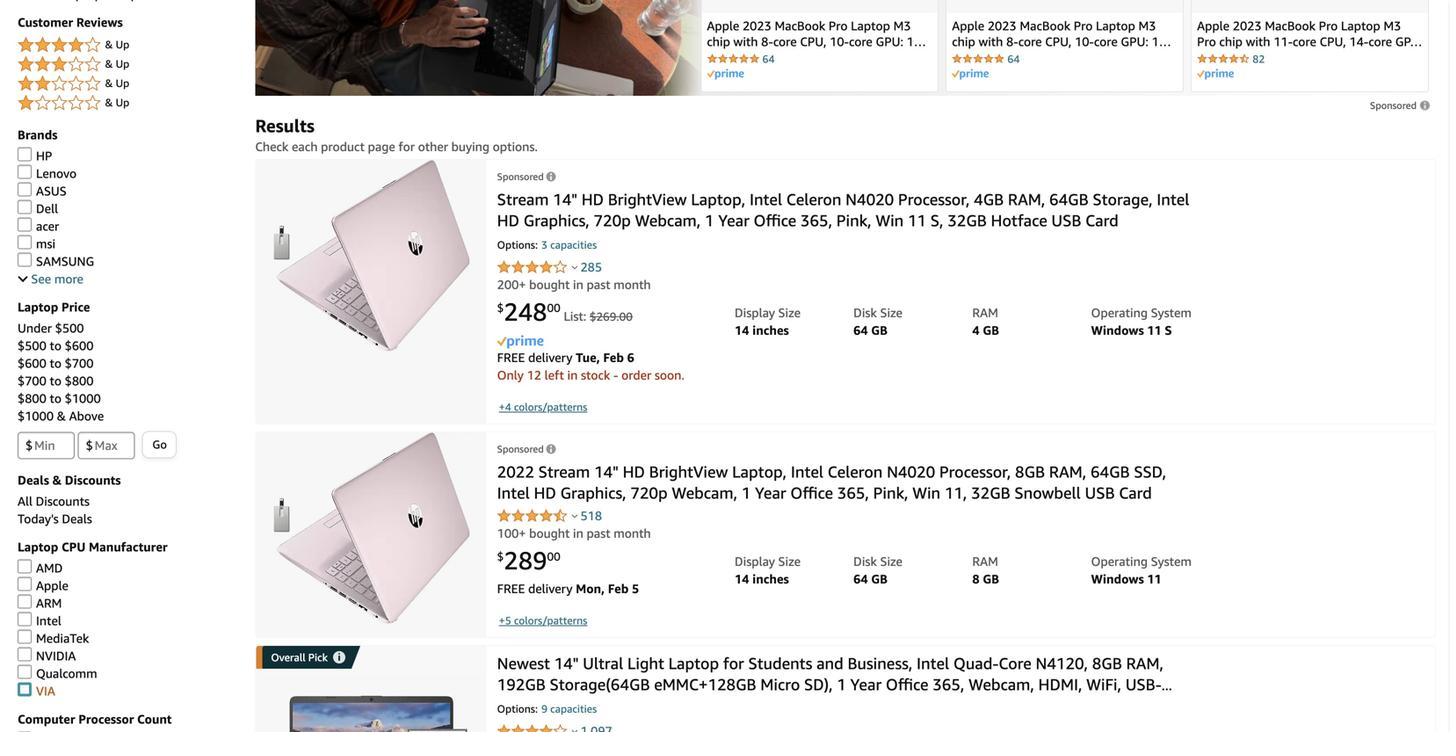 Task type: describe. For each thing, give the bounding box(es) containing it.
delivery for mon,
[[528, 581, 573, 596]]

free for free delivery mon, feb 5
[[497, 581, 525, 596]]

and
[[816, 654, 843, 673]]

$ down the above
[[86, 438, 93, 453]]

0 vertical spatial sponsored
[[1370, 100, 1417, 111]]

business,
[[848, 654, 913, 673]]

$269.00
[[590, 310, 633, 323]]

card for 64gb
[[1119, 483, 1152, 502]]

cpu
[[61, 540, 86, 554]]

usb for ram,
[[1085, 483, 1115, 502]]

stream inside "stream 14" hd brightview laptop, intel celeron n4020 processor, 4gb ram, 64gb storage, intel hd graphics, 720p webcam, 1 year office 365, pink, win 11 s, 32gb hotface usb card"
[[497, 190, 549, 209]]

2022 stream 14" hd brightview laptop, intel celeron n4020 processor, 8gb ram, 64gb ssd, intel hd graphics, 720p webcam, 1 year office 365, pink, win 11, 32gb snowbell usb card link
[[497, 462, 1166, 502]]

11 inside operating system windows 11
[[1147, 572, 1162, 586]]

2022
[[497, 462, 534, 481]]

ram, inside 2022 stream 14" hd brightview laptop, intel celeron n4020 processor, 8gb ram, 64gb ssd, intel hd graphics, 720p webcam, 1 year office 365, pink, win 11, 32gb snowbell usb card
[[1049, 462, 1086, 481]]

disk for 248
[[853, 305, 877, 320]]

1 vertical spatial $800
[[18, 391, 46, 406]]

operating system windows 11 s
[[1091, 305, 1192, 337]]

newest
[[497, 654, 550, 673]]

m3 for 2nd 64 link's apple 2023 macbook pro laptop m3 chip with 8‑core cpu, 10‑core gpu: 1… link
[[1139, 18, 1156, 33]]

popover image
[[571, 729, 578, 732]]

ram, inside newest 14" ultral light laptop for students and business, intel quad-core n4120, 8gb ram, 192gb storage(64gb emmc+128gb micro sd), 1 year office 365, webcam, hdmi, wifi, usb- a&c, win 11 s
[[1126, 654, 1164, 673]]

apple 2023 macbook pro laptop m3 chip with 8‑core cpu, 10‑core gpu: 1… for eligible for prime. icon related to first 64 link from the left
[[707, 18, 926, 49]]

options: 9 capacities
[[497, 702, 597, 715]]

14 for 289
[[735, 572, 749, 586]]

+4
[[499, 401, 511, 413]]

operating system windows 11
[[1091, 554, 1192, 586]]

apple 2023 macbook pro laptop m3 pro chip with 11‑core cpu, 14‑core gp…
[[1197, 18, 1422, 49]]

1 inside "stream 14" hd brightview laptop, intel celeron n4020 processor, 4gb ram, 64gb storage, intel hd graphics, 720p webcam, 1 year office 365, pink, win 11 s, 32gb hotface usb card"
[[705, 211, 714, 230]]

checkbox image for nvidia
[[18, 647, 32, 661]]

200+ bought in past month
[[497, 277, 651, 292]]

m3 for apple 2023 macbook pro laptop m3 pro chip with 11‑core cpu, 14‑core gp… link
[[1384, 18, 1401, 33]]

capacities for options: 9 capacities
[[550, 702, 597, 715]]

eligible for prime. image
[[1197, 69, 1234, 79]]

newest 14" ultral light laptop for students and business, intel quad-core n4120, 8gb ram, 192gb storage(64gb emmc+128gb micro sd), 1 year office 365, webcam, hdmi, wifi, usb- a&c, win 11 s link
[[497, 654, 1172, 715]]

results
[[255, 115, 315, 136]]

cpu, inside apple 2023 macbook pro laptop m3 pro chip with 11‑core cpu, 14‑core gp…
[[1320, 34, 1346, 49]]

6
[[627, 350, 634, 365]]

quad-
[[953, 654, 999, 673]]

lenovo link
[[18, 165, 77, 181]]

past for 518
[[587, 526, 610, 540]]

518
[[580, 508, 602, 523]]

other
[[418, 139, 448, 154]]

2023 for apple 2023 macbook pro laptop m3 chip with 8‑core cpu, 10‑core gpu: 1… link related to first 64 link from the left
[[743, 18, 771, 33]]

colors/patterns for 289
[[514, 614, 587, 626]]

msi link
[[18, 235, 55, 251]]

1 horizontal spatial $500
[[55, 321, 84, 335]]

365, inside 2022 stream 14" hd brightview laptop, intel celeron n4020 processor, 8gb ram, 64gb ssd, intel hd graphics, 720p webcam, 1 year office 365, pink, win 11, 32gb snowbell usb card
[[837, 483, 869, 502]]

9 capacities link
[[538, 702, 600, 719]]

0 horizontal spatial $700
[[18, 373, 46, 388]]

ram for 248
[[972, 305, 998, 320]]

today's
[[18, 511, 59, 526]]

win inside "stream 14" hd brightview laptop, intel celeron n4020 processor, 4gb ram, 64gb storage, intel hd graphics, 720p webcam, 1 year office 365, pink, win 11 s, 32gb hotface usb card"
[[876, 211, 904, 230]]

285
[[580, 260, 602, 274]]

intel inside newest 14" ultral light laptop for students and business, intel quad-core n4120, 8gb ram, 192gb storage(64gb emmc+128gb micro sd), 1 year office 365, webcam, hdmi, wifi, usb- a&c, win 11 s
[[917, 654, 949, 673]]

3 capacities link
[[538, 238, 600, 255]]

checkbox image for lenovo
[[18, 165, 32, 179]]

options.
[[493, 139, 538, 154]]

webcam, inside "stream 14" hd brightview laptop, intel celeron n4020 processor, 4gb ram, 64gb storage, intel hd graphics, 720p webcam, 1 year office 365, pink, win 11 s, 32gb hotface usb card"
[[635, 211, 701, 230]]

$ 248 00 list: $269.00
[[497, 297, 633, 326]]

sponsored for 2022 stream 14" hd brightview laptop, intel celeron n4020 processor, 8gb ram, 64gb ssd, intel hd graphics, 720p webcam, 1 year office 365, pink, win 11, 32gb snowbell usb card
[[497, 443, 544, 455]]

month for 200+ bought in past month
[[614, 277, 651, 292]]

qualcomm link
[[18, 665, 97, 681]]

see
[[31, 272, 51, 286]]

12
[[527, 368, 541, 382]]

inches for 248
[[752, 323, 789, 337]]

macbook for eligible for prime. icon for 2nd 64 link
[[1020, 18, 1071, 33]]

office inside "stream 14" hd brightview laptop, intel celeron n4020 processor, 4gb ram, 64gb storage, intel hd graphics, 720p webcam, 1 year office 365, pink, win 11 s, 32gb hotface usb card"
[[754, 211, 796, 230]]

only
[[497, 368, 524, 382]]

1 64 link from the left
[[707, 53, 933, 65]]

248
[[504, 297, 547, 326]]

1 horizontal spatial $800
[[65, 373, 94, 388]]

hd up options: 3 capacities
[[497, 211, 519, 230]]

11 inside operating system windows 11 s
[[1147, 323, 1162, 337]]

& for the 3 stars & up element
[[105, 58, 113, 70]]

apple for apple 2023 macbook pro laptop m3 pro chip with 11‑core cpu, 14‑core gp… link
[[1197, 18, 1230, 33]]

10‑core for 2nd 64 link
[[1075, 34, 1118, 49]]

via link
[[18, 682, 55, 698]]

brands
[[18, 127, 58, 142]]

4 to from the top
[[50, 391, 61, 406]]

& inside 'deals & discounts all discounts today's deals'
[[52, 473, 62, 487]]

stream inside 2022 stream 14" hd brightview laptop, intel celeron n4020 processor, 8gb ram, 64gb ssd, intel hd graphics, 720p webcam, 1 year office 365, pink, win 11, 32gb snowbell usb card
[[538, 462, 590, 481]]

newest 14" ultral light laptop for students and business, intel quad-core n4120, 8gb ram, 192gb storage(64gb emmc+128gb micro sd), 1 year office 365, webcam, hdmi, wifi, usb- a&c, win 11 s
[[497, 654, 1164, 715]]

ssd,
[[1134, 462, 1166, 481]]

qualcomm
[[36, 666, 97, 681]]

8gb inside newest 14" ultral light laptop for students and business, intel quad-core n4120, 8gb ram, 192gb storage(64gb emmc+128gb micro sd), 1 year office 365, webcam, hdmi, wifi, usb- a&c, win 11 s
[[1092, 654, 1122, 673]]

bought for 100+
[[529, 526, 570, 540]]

720p inside 2022 stream 14" hd brightview laptop, intel celeron n4020 processor, 8gb ram, 64gb ssd, intel hd graphics, 720p webcam, 1 year office 365, pink, win 11, 32gb snowbell usb card
[[630, 483, 668, 502]]

dell
[[36, 201, 58, 216]]

sponsored for stream 14" hd brightview laptop, intel celeron n4020 processor, 4gb ram, 64gb storage, intel hd graphics, 720p webcam, 1 year office 365, pink, win 11 s, 32gb hotface usb card
[[497, 171, 544, 182]]

see more button
[[18, 272, 83, 286]]

price
[[61, 300, 90, 314]]

page
[[368, 139, 395, 154]]

popover image for 518
[[571, 514, 578, 518]]

dell link
[[18, 200, 58, 216]]

asus
[[36, 184, 67, 198]]

0 vertical spatial discounts
[[65, 473, 121, 487]]

year inside "stream 14" hd brightview laptop, intel celeron n4020 processor, 4gb ram, 64gb storage, intel hd graphics, 720p webcam, 1 year office 365, pink, win 11 s, 32gb hotface usb card"
[[718, 211, 749, 230]]

1 vertical spatial in
[[567, 368, 578, 382]]

518 link
[[580, 508, 602, 523]]

gb inside the ram 8 gb
[[983, 572, 999, 586]]

1 to from the top
[[50, 338, 61, 353]]

14‑core
[[1349, 34, 1392, 49]]

chip for 2nd 64 link's apple 2023 macbook pro laptop m3 chip with 8‑core cpu, 10‑core gpu: 1… link
[[952, 34, 975, 49]]

up for 4 stars & up element
[[116, 38, 129, 50]]

1 vertical spatial deals
[[62, 511, 92, 526]]

emmc+128gb
[[654, 675, 756, 694]]

capacities for options: 3 capacities
[[550, 238, 597, 251]]

cpu, for eligible for prime. icon for 2nd 64 link
[[1045, 34, 1072, 49]]

usb for 64gb
[[1051, 211, 1081, 230]]

10‑core for first 64 link from the left
[[830, 34, 873, 49]]

ram 8 gb
[[972, 554, 999, 586]]

hotface
[[991, 211, 1047, 230]]

11 inside "stream 14" hd brightview laptop, intel celeron n4020 processor, 4gb ram, 64gb storage, intel hd graphics, 720p webcam, 1 year office 365, pink, win 11 s, 32gb hotface usb card"
[[908, 211, 926, 230]]

4 stars & up element
[[18, 35, 238, 56]]

1 inside 2022 stream 14" hd brightview laptop, intel celeron n4020 processor, 8gb ram, 64gb ssd, intel hd graphics, 720p webcam, 1 year office 365, pink, win 11, 32gb snowbell usb card
[[742, 483, 751, 502]]

32gb for 4gb
[[948, 211, 987, 230]]

students
[[748, 654, 812, 673]]

apple link
[[18, 577, 69, 593]]

stream 14" hd brightview laptop, intel celeron n4020 processor, 4gb ram, 64gb storage, intel hd graphics, 720p webcam, 1 year office 365, pink, win 11 s, 32gb hotface usb card link
[[497, 190, 1189, 230]]

hp
[[36, 148, 52, 163]]

mon,
[[576, 581, 605, 596]]

n4120,
[[1036, 654, 1088, 673]]

1 star & up element
[[18, 93, 238, 114]]

s,
[[930, 211, 943, 230]]

operating for 248
[[1091, 305, 1148, 320]]

2 stars & up element
[[18, 73, 238, 94]]

82
[[1253, 53, 1265, 65]]

card for storage,
[[1085, 211, 1119, 230]]

2 & up link from the top
[[18, 54, 238, 75]]

chip inside apple 2023 macbook pro laptop m3 pro chip with 11‑core cpu, 14‑core gp…
[[1219, 34, 1243, 49]]

1… for 2nd 64 link
[[1152, 34, 1171, 49]]

gpu: for 2nd 64 link
[[1121, 34, 1148, 49]]

eligible for prime. image for 2nd 64 link
[[952, 69, 989, 79]]

$500 to $600 link
[[18, 338, 94, 353]]

laptop, inside "stream 14" hd brightview laptop, intel celeron n4020 processor, 4gb ram, 64gb storage, intel hd graphics, 720p webcam, 1 year office 365, pink, win 11 s, 32gb hotface usb card"
[[691, 190, 745, 209]]

2023 for 2nd 64 link's apple 2023 macbook pro laptop m3 chip with 8‑core cpu, 10‑core gpu: 1… link
[[988, 18, 1017, 33]]

amd link
[[18, 559, 63, 575]]

processor, inside 2022 stream 14" hd brightview laptop, intel celeron n4020 processor, 8gb ram, 64gb ssd, intel hd graphics, 720p webcam, 1 year office 365, pink, win 11, 32gb snowbell usb card
[[939, 462, 1011, 481]]

up for 2 stars & up element
[[116, 77, 129, 89]]

Max text field
[[78, 432, 135, 459]]

ram for 289
[[972, 554, 998, 568]]

checkbox image for intel
[[18, 612, 32, 626]]

nvidia
[[36, 649, 76, 663]]

checkbox image for amd
[[18, 559, 32, 573]]

free delivery mon, feb 5 element
[[497, 581, 639, 596]]

arm
[[36, 596, 62, 610]]

gb inside ram 4 gb
[[983, 323, 999, 337]]

1 horizontal spatial $1000
[[65, 391, 101, 406]]

5
[[632, 581, 639, 596]]

14" inside 2022 stream 14" hd brightview laptop, intel celeron n4020 processor, 8gb ram, 64gb ssd, intel hd graphics, 720p webcam, 1 year office 365, pink, win 11, 32gb snowbell usb card
[[594, 462, 619, 481]]

results check each product page for other buying options.
[[255, 115, 538, 154]]

2022 stream 14" hd brightview laptop, intel celeron n4020 processor, 8gb ram, 64gb ssd, intel hd graphics, 720p webcam, 1 year office 365, pink, win 11, 32gb snowbell usb card
[[497, 462, 1166, 502]]

0 vertical spatial $600
[[65, 338, 94, 353]]

storage,
[[1093, 190, 1153, 209]]

0 vertical spatial deals
[[18, 473, 49, 487]]

today's deals link
[[18, 511, 92, 526]]

free delivery mon, feb 5
[[497, 581, 639, 596]]

apple 2023 macbook pro laptop m3 chip with 8‑core cpu, 10‑core gpu: 1… link for first 64 link from the left
[[707, 18, 933, 50]]

checkbox image for asus
[[18, 182, 32, 196]]

pro for apple 2023 macbook pro laptop m3 pro chip with 11‑core cpu, 14‑core gp… link
[[1319, 18, 1338, 33]]

arm link
[[18, 594, 62, 610]]

sponsored ad - hp 2022 stream 14" hd brightview laptop, intel celeron n4020 processor, 8gb ram, 64gb ssd, intel hd graphic... image
[[273, 432, 470, 624]]

apple 2023 macbook pro laptop m3 chip with 8‑core cpu, 10‑core gpu: 1… for eligible for prime. icon for 2nd 64 link
[[952, 18, 1171, 49]]

apple 2023 macbook pro laptop m3 pro chip with 11‑core cpu, 14‑core gp… link
[[1197, 18, 1423, 50]]

laptop, inside 2022 stream 14" hd brightview laptop, intel celeron n4020 processor, 8gb ram, 64gb ssd, intel hd graphics, 720p webcam, 1 year office 365, pink, win 11, 32gb snowbell usb card
[[732, 462, 787, 481]]

display for 248
[[735, 305, 775, 320]]

acer
[[36, 219, 59, 233]]

display for 289
[[735, 554, 775, 568]]

0 horizontal spatial $500
[[18, 338, 46, 353]]

3 & up link from the top
[[18, 73, 238, 94]]

sponsored button for stream 14" hd brightview laptop, intel celeron n4020 processor, 4gb ram, 64gb storage, intel hd graphics, 720p webcam, 1 year office 365, pink, win 11 s, 32gb hotface usb card
[[497, 171, 556, 182]]

+4 colors/patterns
[[499, 401, 587, 413]]

0 horizontal spatial $1000
[[18, 409, 54, 423]]

amd
[[36, 561, 63, 575]]

options: 3 capacities
[[497, 238, 597, 251]]

with for eligible for prime. icon for 2nd 64 link
[[979, 34, 1003, 49]]

checkbox image for via
[[18, 682, 32, 696]]

brightview inside 2022 stream 14" hd brightview laptop, intel celeron n4020 processor, 8gb ram, 64gb ssd, intel hd graphics, 720p webcam, 1 year office 365, pink, win 11, 32gb snowbell usb card
[[649, 462, 728, 481]]

webcam, inside 2022 stream 14" hd brightview laptop, intel celeron n4020 processor, 8gb ram, 64gb ssd, intel hd graphics, 720p webcam, 1 year office 365, pink, win 11, 32gb snowbell usb card
[[672, 483, 737, 502]]

processor, inside "stream 14" hd brightview laptop, intel celeron n4020 processor, 4gb ram, 64gb storage, intel hd graphics, 720p webcam, 1 year office 365, pink, win 11 s, 32gb hotface usb card"
[[898, 190, 970, 209]]

3
[[541, 238, 547, 251]]

list:
[[564, 309, 586, 323]]

free delivery tue, feb 6
[[497, 350, 634, 365]]

14" for ultral
[[554, 654, 579, 673]]

order
[[621, 368, 651, 382]]

up for 1 star & up element
[[116, 96, 129, 108]]

hdmi,
[[1038, 675, 1082, 694]]

deals & discounts all discounts today's deals
[[18, 473, 121, 526]]

a&c,
[[497, 696, 532, 715]]

all
[[18, 494, 32, 508]]

0 vertical spatial $700
[[65, 356, 94, 370]]

1 vertical spatial $600
[[18, 356, 46, 370]]

sponsored ad - hp stream 14" hd brightview laptop, intel celeron n4020 processor, 4gb ram, 64gb storage, intel hd graphic... image
[[273, 160, 470, 351]]

ram 4 gb
[[972, 305, 999, 337]]

system for 248
[[1151, 305, 1192, 320]]

11,
[[945, 483, 967, 502]]

manufacturer
[[89, 540, 167, 554]]

check
[[255, 139, 289, 154]]

$ 289 00
[[497, 546, 560, 575]]

4
[[972, 323, 979, 337]]

& for 2 stars & up element
[[105, 77, 113, 89]]



Task type: locate. For each thing, give the bounding box(es) containing it.
& up for 2 stars & up element
[[105, 77, 129, 89]]

hd up the 3 capacities link
[[582, 190, 604, 209]]

chip for apple 2023 macbook pro laptop m3 chip with 8‑core cpu, 10‑core gpu: 1… link related to first 64 link from the left
[[707, 34, 730, 49]]

1 1… from the left
[[907, 34, 926, 49]]

options: down '192gb'
[[497, 702, 538, 715]]

14" left 'ultral'
[[554, 654, 579, 673]]

celeron
[[786, 190, 841, 209], [828, 462, 883, 481]]

inches
[[752, 323, 789, 337], [752, 572, 789, 586]]

operating inside operating system windows 11 s
[[1091, 305, 1148, 320]]

brightview
[[608, 190, 687, 209], [649, 462, 728, 481]]

checkbox image inside acer link
[[18, 217, 32, 232]]

0 horizontal spatial 8gb
[[1015, 462, 1045, 481]]

0 vertical spatial $500
[[55, 321, 84, 335]]

with for eligible for prime. icon related to first 64 link from the left
[[733, 34, 758, 49]]

hp newest 14" ultral light laptop for students and business, intel quad-core n4120, 8gb ram, 192gb storage(64gb emmc+128gb... image
[[263, 696, 480, 732]]

& up link up 1 star & up element
[[18, 54, 238, 75]]

0 vertical spatial display
[[735, 305, 775, 320]]

ram,
[[1008, 190, 1045, 209], [1049, 462, 1086, 481], [1126, 654, 1164, 673]]

6 checkbox image from the top
[[18, 612, 32, 626]]

2023 for apple 2023 macbook pro laptop m3 pro chip with 11‑core cpu, 14‑core gp… link
[[1233, 18, 1262, 33]]

checkbox image inside the arm link
[[18, 594, 32, 609]]

for right page
[[398, 139, 415, 154]]

win left 11,
[[912, 483, 940, 502]]

pink, inside 2022 stream 14" hd brightview laptop, intel celeron n4020 processor, 8gb ram, 64gb ssd, intel hd graphics, 720p webcam, 1 year office 365, pink, win 11, 32gb snowbell usb card
[[873, 483, 908, 502]]

stream right 2022
[[538, 462, 590, 481]]

checkbox image inside amd link
[[18, 559, 32, 573]]

14"
[[553, 190, 577, 209], [594, 462, 619, 481], [554, 654, 579, 673]]

checkbox image for dell
[[18, 200, 32, 214]]

1 vertical spatial discounts
[[36, 494, 90, 508]]

3 up from the top
[[116, 77, 129, 89]]

processor, up 11,
[[939, 462, 1011, 481]]

1 14 from the top
[[735, 323, 749, 337]]

64gb left ssd,
[[1091, 462, 1130, 481]]

usb-
[[1125, 675, 1162, 694]]

3 & up from the top
[[105, 77, 129, 89]]

2 disk from the top
[[853, 554, 877, 568]]

1 vertical spatial 365,
[[837, 483, 869, 502]]

$ down 100+ on the left of page
[[497, 550, 504, 563]]

0 vertical spatial 365,
[[801, 211, 832, 230]]

4 & up link from the top
[[18, 93, 238, 114]]

0 vertical spatial 8gb
[[1015, 462, 1045, 481]]

checkbox image down computer at the bottom left
[[18, 732, 32, 732]]

up down the 3 stars & up element
[[116, 77, 129, 89]]

disk size 64 gb
[[853, 305, 903, 337], [853, 554, 903, 586]]

2 colors/patterns from the top
[[514, 614, 587, 626]]

0 vertical spatial brightview
[[608, 190, 687, 209]]

0 vertical spatial in
[[573, 277, 583, 292]]

apple
[[707, 18, 739, 33], [952, 18, 984, 33], [1197, 18, 1230, 33], [36, 578, 69, 593]]

1 2023 from the left
[[743, 18, 771, 33]]

00 for 289
[[547, 550, 560, 563]]

1 m3 from the left
[[893, 18, 911, 33]]

ram, up the snowbell at the right of page
[[1049, 462, 1086, 481]]

0 horizontal spatial 10‑core
[[830, 34, 873, 49]]

checkbox image inside the intel link
[[18, 612, 32, 626]]

8gb up the snowbell at the right of page
[[1015, 462, 1045, 481]]

checkbox image inside hp link
[[18, 147, 32, 161]]

3 chip from the left
[[1219, 34, 1243, 49]]

for inside results check each product page for other buying options.
[[398, 139, 415, 154]]

system
[[1151, 305, 1192, 320], [1151, 554, 1192, 568]]

colors/patterns
[[514, 401, 587, 413], [514, 614, 587, 626]]

2 & up from the top
[[105, 58, 129, 70]]

1 past from the top
[[587, 277, 610, 292]]

light
[[627, 654, 664, 673]]

14 for 248
[[735, 323, 749, 337]]

card down ssd,
[[1119, 483, 1152, 502]]

0 vertical spatial capacities
[[550, 238, 597, 251]]

1 horizontal spatial chip
[[952, 34, 975, 49]]

n4020 inside 2022 stream 14" hd brightview laptop, intel celeron n4020 processor, 8gb ram, 64gb ssd, intel hd graphics, 720p webcam, 1 year office 365, pink, win 11, 32gb snowbell usb card
[[887, 462, 935, 481]]

ram up the 8
[[972, 554, 998, 568]]

2 2023 from the left
[[988, 18, 1017, 33]]

feb for mon,
[[608, 581, 629, 596]]

2 checkbox image from the top
[[18, 182, 32, 196]]

1 system from the top
[[1151, 305, 1192, 320]]

bought up $ 289 00
[[529, 526, 570, 540]]

& for 1 star & up element
[[105, 96, 113, 108]]

0 vertical spatial $1000
[[65, 391, 101, 406]]

windows for 248
[[1091, 323, 1144, 337]]

checkbox image up extender expand icon
[[18, 253, 32, 267]]

checkbox image for hp
[[18, 147, 32, 161]]

11
[[908, 211, 926, 230], [1147, 323, 1162, 337], [1147, 572, 1162, 586], [569, 696, 587, 715]]

2 chip from the left
[[952, 34, 975, 49]]

& down 2 stars & up element
[[105, 96, 113, 108]]

system for 289
[[1151, 554, 1192, 568]]

2 inches from the top
[[752, 572, 789, 586]]

computer
[[18, 712, 75, 726]]

1 10‑core from the left
[[830, 34, 873, 49]]

m3
[[893, 18, 911, 33], [1139, 18, 1156, 33], [1384, 18, 1401, 33]]

2 popover image from the top
[[571, 514, 578, 518]]

year inside newest 14" ultral light laptop for students and business, intel quad-core n4120, 8gb ram, 192gb storage(64gb emmc+128gb micro sd), 1 year office 365, webcam, hdmi, wifi, usb- a&c, win 11 s
[[850, 675, 882, 694]]

1 vertical spatial n4020
[[887, 462, 935, 481]]

2 month from the top
[[614, 526, 651, 540]]

overall
[[271, 651, 306, 663]]

1 horizontal spatial 8gb
[[1092, 654, 1122, 673]]

hd down 2022
[[534, 483, 556, 502]]

1 free from the top
[[497, 350, 525, 365]]

2 horizontal spatial m3
[[1384, 18, 1401, 33]]

card inside 2022 stream 14" hd brightview laptop, intel celeron n4020 processor, 8gb ram, 64gb ssd, intel hd graphics, 720p webcam, 1 year office 365, pink, win 11, 32gb snowbell usb card
[[1119, 483, 1152, 502]]

14" for hd
[[553, 190, 577, 209]]

32gb for processor,
[[971, 483, 1010, 502]]

2 apple 2023 macbook pro laptop m3 chip with 8‑core cpu, 10‑core gpu: 1… link from the left
[[952, 18, 1178, 50]]

1 operating from the top
[[1091, 305, 1148, 320]]

checkbox image left dell
[[18, 200, 32, 214]]

4 checkbox image from the top
[[18, 577, 32, 591]]

2 apple 2023 macbook pro laptop m3 chip with 8‑core cpu, 10‑core gpu: 1… from the left
[[952, 18, 1171, 49]]

capacities
[[550, 238, 597, 251], [550, 702, 597, 715]]

1 vertical spatial 00
[[547, 550, 560, 563]]

1 vertical spatial $1000
[[18, 409, 54, 423]]

& down reviews
[[105, 38, 113, 50]]

bought for 200+
[[529, 277, 570, 292]]

product
[[321, 139, 365, 154]]

0 horizontal spatial gpu:
[[876, 34, 903, 49]]

card down storage,
[[1085, 211, 1119, 230]]

1 horizontal spatial pink,
[[873, 483, 908, 502]]

macbook inside apple 2023 macbook pro laptop m3 pro chip with 11‑core cpu, 14‑core gp…
[[1265, 18, 1316, 33]]

2 system from the top
[[1151, 554, 1192, 568]]

windows inside operating system windows 11
[[1091, 572, 1144, 586]]

past for 285
[[587, 277, 610, 292]]

00 inside $ 289 00
[[547, 550, 560, 563]]

1 options: from the top
[[497, 238, 538, 251]]

win inside newest 14" ultral light laptop for students and business, intel quad-core n4120, 8gb ram, 192gb storage(64gb emmc+128gb micro sd), 1 year office 365, webcam, hdmi, wifi, usb- a&c, win 11 s
[[537, 696, 565, 715]]

2 horizontal spatial win
[[912, 483, 940, 502]]

200+
[[497, 277, 526, 292]]

4 up from the top
[[116, 96, 129, 108]]

0 vertical spatial pink,
[[836, 211, 871, 230]]

macbook for eligible for prime. image
[[1265, 18, 1316, 33]]

0 vertical spatial month
[[614, 277, 651, 292]]

1 vertical spatial 14
[[735, 572, 749, 586]]

1 popover image from the top
[[571, 265, 578, 269]]

gpu: for first 64 link from the left
[[876, 34, 903, 49]]

2 64 link from the left
[[952, 53, 1178, 65]]

feb
[[603, 350, 624, 365], [608, 581, 629, 596]]

& up down the 3 stars & up element
[[105, 77, 129, 89]]

5 checkbox image from the top
[[18, 559, 32, 573]]

3 to from the top
[[50, 373, 61, 388]]

win right a&c,
[[537, 696, 565, 715]]

$600 up $700 to $800 link
[[18, 356, 46, 370]]

6 checkbox image from the top
[[18, 630, 32, 644]]

checkbox image inside lenovo link
[[18, 165, 32, 179]]

1 horizontal spatial 64 link
[[952, 53, 1178, 65]]

cpu, for eligible for prime. icon related to first 64 link from the left
[[800, 34, 826, 49]]

3 stars & up element
[[18, 54, 238, 75]]

& up all discounts link in the left bottom of the page
[[52, 473, 62, 487]]

under
[[18, 321, 52, 335]]

2 capacities from the top
[[550, 702, 597, 715]]

celeron inside 2022 stream 14" hd brightview laptop, intel celeron n4020 processor, 8gb ram, 64gb ssd, intel hd graphics, 720p webcam, 1 year office 365, pink, win 11, 32gb snowbell usb card
[[828, 462, 883, 481]]

ram, inside "stream 14" hd brightview laptop, intel celeron n4020 processor, 4gb ram, 64gb storage, intel hd graphics, 720p webcam, 1 year office 365, pink, win 11 s, 32gb hotface usb card"
[[1008, 190, 1045, 209]]

apple 2023 macbook pro laptop m3 chip with 8‑core cpu, 10‑core gpu: 1… link
[[707, 18, 933, 50], [952, 18, 1178, 50]]

1 horizontal spatial deals
[[62, 511, 92, 526]]

amazon prime image
[[497, 335, 544, 349]]

year
[[718, 211, 749, 230], [755, 483, 786, 502], [850, 675, 882, 694]]

sponsored button down the options.
[[497, 171, 556, 182]]

samsung link
[[18, 253, 94, 268]]

delivery up "+5 colors/patterns" link at left
[[528, 581, 573, 596]]

in for 285
[[573, 277, 583, 292]]

2 10‑core from the left
[[1075, 34, 1118, 49]]

pro for 2nd 64 link's apple 2023 macbook pro laptop m3 chip with 8‑core cpu, 10‑core gpu: 1… link
[[1074, 18, 1093, 33]]

& up link down 4 stars & up element
[[18, 73, 238, 94]]

checkbox image inside asus 'link'
[[18, 182, 32, 196]]

checkbox image down amd link
[[18, 577, 32, 591]]

apple for 2nd 64 link's apple 2023 macbook pro laptop m3 chip with 8‑core cpu, 10‑core gpu: 1… link
[[952, 18, 984, 33]]

2 vertical spatial sponsored
[[497, 443, 544, 455]]

1 vertical spatial disk
[[853, 554, 877, 568]]

popover image
[[571, 265, 578, 269], [571, 514, 578, 518]]

checkbox image inside mediatek link
[[18, 630, 32, 644]]

11‑core
[[1274, 34, 1316, 49]]

operating inside operating system windows 11
[[1091, 554, 1148, 568]]

1 inches from the top
[[752, 323, 789, 337]]

checkbox image for qualcomm
[[18, 665, 32, 679]]

1 horizontal spatial s
[[1165, 323, 1172, 337]]

$500 down under
[[18, 338, 46, 353]]

& up for the 3 stars & up element
[[105, 58, 129, 70]]

count
[[137, 712, 172, 726]]

100+
[[497, 526, 526, 540]]

eligible for prime. image for first 64 link from the left
[[707, 69, 744, 79]]

720p up 100+ bought in past month
[[630, 483, 668, 502]]

popover image for 285
[[571, 265, 578, 269]]

disk size 64 gb for 289
[[853, 554, 903, 586]]

ram
[[972, 305, 998, 320], [972, 554, 998, 568]]

4gb
[[974, 190, 1004, 209]]

1 disk from the top
[[853, 305, 877, 320]]

7 checkbox image from the top
[[18, 647, 32, 661]]

0 horizontal spatial eligible for prime. image
[[707, 69, 744, 79]]

$600 up the $600 to $700 link
[[65, 338, 94, 353]]

windows inside operating system windows 11 s
[[1091, 323, 1144, 337]]

checkbox image down hp link
[[18, 165, 32, 179]]

options: for options: 3 capacities
[[497, 238, 538, 251]]

$
[[497, 301, 504, 315], [25, 438, 33, 453], [86, 438, 93, 453], [497, 550, 504, 563]]

computer processor count
[[18, 712, 172, 726]]

+5 colors/patterns link
[[499, 614, 587, 626]]

checkbox image inside qualcomm link
[[18, 665, 32, 679]]

eligible for prime. image
[[707, 69, 744, 79], [952, 69, 989, 79]]

0 vertical spatial windows
[[1091, 323, 1144, 337]]

colors/patterns for 248
[[514, 401, 587, 413]]

2 display from the top
[[735, 554, 775, 568]]

1 eligible for prime. image from the left
[[707, 69, 744, 79]]

1 colors/patterns from the top
[[514, 401, 587, 413]]

365, inside newest 14" ultral light laptop for students and business, intel quad-core n4120, 8gb ram, 192gb storage(64gb emmc+128gb micro sd), 1 year office 365, webcam, hdmi, wifi, usb- a&c, win 11 s
[[933, 675, 964, 694]]

in down 518 link
[[573, 526, 583, 540]]

sponsored up 2022
[[497, 443, 544, 455]]

1 vertical spatial pink,
[[873, 483, 908, 502]]

4 checkbox image from the top
[[18, 235, 32, 249]]

00
[[547, 301, 560, 315], [547, 550, 560, 563]]

14" inside newest 14" ultral light laptop for students and business, intel quad-core n4120, 8gb ram, 192gb storage(64gb emmc+128gb micro sd), 1 year office 365, webcam, hdmi, wifi, usb- a&c, win 11 s
[[554, 654, 579, 673]]

sponsored button up 2022
[[497, 443, 556, 455]]

intel link
[[18, 612, 61, 628]]

0 vertical spatial system
[[1151, 305, 1192, 320]]

00 left list:
[[547, 301, 560, 315]]

3 m3 from the left
[[1384, 18, 1401, 33]]

2 windows from the top
[[1091, 572, 1144, 586]]

2 gpu: from the left
[[1121, 34, 1148, 49]]

& down 4 stars & up element
[[105, 58, 113, 70]]

1 up from the top
[[116, 38, 129, 50]]

$700 to $800 link
[[18, 373, 94, 388]]

sponsored button for 2022 stream 14" hd brightview laptop, intel celeron n4020 processor, 8gb ram, 64gb ssd, intel hd graphics, 720p webcam, 1 year office 365, pink, win 11, 32gb snowbell usb card
[[497, 443, 556, 455]]

2 to from the top
[[50, 356, 61, 370]]

laptop cpu manufacturer
[[18, 540, 167, 554]]

with inside apple 2023 macbook pro laptop m3 pro chip with 11‑core cpu, 14‑core gp…
[[1246, 34, 1270, 49]]

1 vertical spatial ram
[[972, 554, 998, 568]]

$1000 down $800 to $1000 link
[[18, 409, 54, 423]]

system inside operating system windows 11
[[1151, 554, 1192, 568]]

apple inside apple 2023 macbook pro laptop m3 pro chip with 11‑core cpu, 14‑core gp…
[[1197, 18, 1230, 33]]

ram inside the ram 8 gb
[[972, 554, 998, 568]]

$700 down $500 to $600 link
[[65, 356, 94, 370]]

for up emmc+128gb
[[723, 654, 744, 673]]

win
[[876, 211, 904, 230], [912, 483, 940, 502], [537, 696, 565, 715]]

1 vertical spatial display size 14 inches
[[735, 554, 801, 586]]

display size 14 inches for 289
[[735, 554, 801, 586]]

0 horizontal spatial ram,
[[1008, 190, 1045, 209]]

apple 2023 macbook pro laptop m3 chip with 8‑core cpu, 10‑core gpu: 1… link for 2nd 64 link
[[952, 18, 1178, 50]]

00 inside $ 248 00 list: $269.00
[[547, 301, 560, 315]]

14" up the 518
[[594, 462, 619, 481]]

$1000 & above link
[[18, 409, 104, 423]]

in for 518
[[573, 526, 583, 540]]

8gb
[[1015, 462, 1045, 481], [1092, 654, 1122, 673]]

& down the 3 stars & up element
[[105, 77, 113, 89]]

0 horizontal spatial s
[[591, 696, 600, 715]]

1 vertical spatial windows
[[1091, 572, 1144, 586]]

8‑core for 2nd 64 link
[[1006, 34, 1042, 49]]

sponsored down the options.
[[497, 171, 544, 182]]

past down 285 link
[[587, 277, 610, 292]]

0 vertical spatial stream
[[497, 190, 549, 209]]

operating for 289
[[1091, 554, 1148, 568]]

0 horizontal spatial chip
[[707, 34, 730, 49]]

checkbox image inside msi link
[[18, 235, 32, 249]]

0 vertical spatial popover image
[[571, 265, 578, 269]]

0 horizontal spatial deals
[[18, 473, 49, 487]]

$ inside $ 289 00
[[497, 550, 504, 563]]

win left s,
[[876, 211, 904, 230]]

under $500 link
[[18, 321, 84, 335]]

2 14 from the top
[[735, 572, 749, 586]]

all discounts link
[[18, 494, 90, 508]]

options: for options: 9 capacities
[[497, 702, 538, 715]]

2 past from the top
[[587, 526, 610, 540]]

stream up 3
[[497, 190, 549, 209]]

checkbox image for acer
[[18, 217, 32, 232]]

inches for 289
[[752, 572, 789, 586]]

0 vertical spatial processor,
[[898, 190, 970, 209]]

sponsored down the "gp…"
[[1370, 100, 1417, 111]]

delivery up left
[[528, 350, 573, 365]]

1 ram from the top
[[972, 305, 998, 320]]

1 00 from the top
[[547, 301, 560, 315]]

1 vertical spatial disk size 64 gb
[[853, 554, 903, 586]]

only 12 left in stock - order soon.
[[497, 368, 684, 382]]

1 inside newest 14" ultral light laptop for students and business, intel quad-core n4120, 8gb ram, 192gb storage(64gb emmc+128gb micro sd), 1 year office 365, webcam, hdmi, wifi, usb- a&c, win 11 s
[[837, 675, 846, 694]]

1 horizontal spatial with
[[979, 34, 1003, 49]]

apple 2023 macbook pro laptop m3 chip with 8‑core cpu, 10‑core gpu: 1…
[[707, 18, 926, 49], [952, 18, 1171, 49]]

hd up 100+ bought in past month
[[623, 462, 645, 481]]

1 gpu: from the left
[[876, 34, 903, 49]]

11 inside newest 14" ultral light laptop for students and business, intel quad-core n4120, 8gb ram, 192gb storage(64gb emmc+128gb micro sd), 1 year office 365, webcam, hdmi, wifi, usb- a&c, win 11 s
[[569, 696, 587, 715]]

deals up all
[[18, 473, 49, 487]]

feb left 5
[[608, 581, 629, 596]]

1 vertical spatial bought
[[529, 526, 570, 540]]

1 vertical spatial ram,
[[1049, 462, 1086, 481]]

brightview inside "stream 14" hd brightview laptop, intel celeron n4020 processor, 4gb ram, 64gb storage, intel hd graphics, 720p webcam, 1 year office 365, pink, win 11 s, 32gb hotface usb card"
[[608, 190, 687, 209]]

1 vertical spatial win
[[912, 483, 940, 502]]

2 cpu, from the left
[[1045, 34, 1072, 49]]

s
[[1165, 323, 1172, 337], [591, 696, 600, 715]]

wifi,
[[1086, 675, 1121, 694]]

0 vertical spatial sponsored button
[[1370, 96, 1432, 114]]

0 vertical spatial options:
[[497, 238, 538, 251]]

checkbox image left via
[[18, 682, 32, 696]]

apple for apple 2023 macbook pro laptop m3 chip with 8‑core cpu, 10‑core gpu: 1… link related to first 64 link from the left
[[707, 18, 739, 33]]

0 vertical spatial disk
[[853, 305, 877, 320]]

to down the $600 to $700 link
[[50, 373, 61, 388]]

laptop inside apple 2023 macbook pro laptop m3 pro chip with 11‑core cpu, 14‑core gp…
[[1341, 18, 1380, 33]]

1 apple 2023 macbook pro laptop m3 chip with 8‑core cpu, 10‑core gpu: 1… link from the left
[[707, 18, 933, 50]]

for inside newest 14" ultral light laptop for students and business, intel quad-core n4120, 8gb ram, 192gb storage(64gb emmc+128gb micro sd), 1 year office 365, webcam, hdmi, wifi, usb- a&c, win 11 s
[[723, 654, 744, 673]]

usb right hotface
[[1051, 211, 1081, 230]]

2 ram from the top
[[972, 554, 998, 568]]

1 display size 14 inches from the top
[[735, 305, 801, 337]]

checkbox image inside nvidia link
[[18, 647, 32, 661]]

1… for first 64 link from the left
[[907, 34, 926, 49]]

0 vertical spatial office
[[754, 211, 796, 230]]

2 bought from the top
[[529, 526, 570, 540]]

3 with from the left
[[1246, 34, 1270, 49]]

usb inside "stream 14" hd brightview laptop, intel celeron n4020 processor, 4gb ram, 64gb storage, intel hd graphics, 720p webcam, 1 year office 365, pink, win 11 s, 32gb hotface usb card"
[[1051, 211, 1081, 230]]

1 with from the left
[[733, 34, 758, 49]]

checkbox image inside apple link
[[18, 577, 32, 591]]

usb inside 2022 stream 14" hd brightview laptop, intel celeron n4020 processor, 8gb ram, 64gb ssd, intel hd graphics, 720p webcam, 1 year office 365, pink, win 11, 32gb snowbell usb card
[[1085, 483, 1115, 502]]

to up the $600 to $700 link
[[50, 338, 61, 353]]

1 apple 2023 macbook pro laptop m3 chip with 8‑core cpu, 10‑core gpu: 1… from the left
[[707, 18, 926, 49]]

for
[[398, 139, 415, 154], [723, 654, 744, 673]]

in down 285
[[573, 277, 583, 292]]

0 vertical spatial n4020
[[846, 190, 894, 209]]

1 horizontal spatial card
[[1119, 483, 1152, 502]]

pink, inside "stream 14" hd brightview laptop, intel celeron n4020 processor, 4gb ram, 64gb storage, intel hd graphics, 720p webcam, 1 year office 365, pink, win 11 s, 32gb hotface usb card"
[[836, 211, 871, 230]]

3 checkbox image from the top
[[18, 253, 32, 267]]

1 cpu, from the left
[[800, 34, 826, 49]]

acer link
[[18, 217, 59, 233]]

& up down 4 stars & up element
[[105, 58, 129, 70]]

windows
[[1091, 323, 1144, 337], [1091, 572, 1144, 586]]

2 8‑core from the left
[[1006, 34, 1042, 49]]

5 checkbox image from the top
[[18, 594, 32, 609]]

pink, left 11,
[[873, 483, 908, 502]]

1 vertical spatial webcam,
[[672, 483, 737, 502]]

0 horizontal spatial cpu,
[[800, 34, 826, 49]]

1 chip from the left
[[707, 34, 730, 49]]

8
[[972, 572, 979, 586]]

for for newest
[[723, 654, 744, 673]]

1 vertical spatial $500
[[18, 338, 46, 353]]

up down 2 stars & up element
[[116, 96, 129, 108]]

1 horizontal spatial ram,
[[1049, 462, 1086, 481]]

14
[[735, 323, 749, 337], [735, 572, 749, 586]]

gp…
[[1395, 34, 1422, 49]]

checkbox image for mediatek
[[18, 630, 32, 644]]

graphics, up options: 3 capacities
[[524, 211, 589, 230]]

2 vertical spatial 365,
[[933, 675, 964, 694]]

8 checkbox image from the top
[[18, 732, 32, 732]]

& down $800 to $1000 link
[[57, 409, 66, 423]]

past down the 518
[[587, 526, 610, 540]]

checkbox image left nvidia
[[18, 647, 32, 661]]

m3 for apple 2023 macbook pro laptop m3 chip with 8‑core cpu, 10‑core gpu: 1… link related to first 64 link from the left
[[893, 18, 911, 33]]

8 checkbox image from the top
[[18, 682, 32, 696]]

1 horizontal spatial 10‑core
[[1075, 34, 1118, 49]]

2 up from the top
[[116, 58, 129, 70]]

checkbox image left amd
[[18, 559, 32, 573]]

00 for 248
[[547, 301, 560, 315]]

month
[[614, 277, 651, 292], [614, 526, 651, 540]]

0 horizontal spatial apple 2023 macbook pro laptop m3 chip with 8‑core cpu, 10‑core gpu: 1…
[[707, 18, 926, 49]]

2 macbook from the left
[[1020, 18, 1071, 33]]

& up for 1 star & up element
[[105, 96, 129, 108]]

& for 4 stars & up element
[[105, 38, 113, 50]]

1 vertical spatial stream
[[538, 462, 590, 481]]

month up $269.00
[[614, 277, 651, 292]]

1
[[705, 211, 714, 230], [742, 483, 751, 502], [837, 675, 846, 694]]

& up up the 3 stars & up element
[[105, 38, 129, 50]]

1…
[[907, 34, 926, 49], [1152, 34, 1171, 49]]

month for 100+ bought in past month
[[614, 526, 651, 540]]

0 vertical spatial win
[[876, 211, 904, 230]]

64gb inside 2022 stream 14" hd brightview laptop, intel celeron n4020 processor, 8gb ram, 64gb ssd, intel hd graphics, 720p webcam, 1 year office 365, pink, win 11, 32gb snowbell usb card
[[1091, 462, 1130, 481]]

2 horizontal spatial cpu,
[[1320, 34, 1346, 49]]

2 options: from the top
[[497, 702, 538, 715]]

2 horizontal spatial with
[[1246, 34, 1270, 49]]

0 vertical spatial bought
[[529, 277, 570, 292]]

2 with from the left
[[979, 34, 1003, 49]]

office inside newest 14" ultral light laptop for students and business, intel quad-core n4120, 8gb ram, 192gb storage(64gb emmc+128gb micro sd), 1 year office 365, webcam, hdmi, wifi, usb- a&c, win 11 s
[[886, 675, 929, 694]]

1 horizontal spatial 1…
[[1152, 34, 1171, 49]]

1 vertical spatial 1
[[742, 483, 751, 502]]

1 8‑core from the left
[[761, 34, 797, 49]]

checkbox image up the via link
[[18, 665, 32, 679]]

10‑core
[[830, 34, 873, 49], [1075, 34, 1118, 49]]

1 vertical spatial usb
[[1085, 483, 1115, 502]]

2 vertical spatial sponsored button
[[497, 443, 556, 455]]

checkbox image down dell link
[[18, 217, 32, 232]]

graphics, inside "stream 14" hd brightview laptop, intel celeron n4020 processor, 4gb ram, 64gb storage, intel hd graphics, 720p webcam, 1 year office 365, pink, win 11 s, 32gb hotface usb card"
[[524, 211, 589, 230]]

3 macbook from the left
[[1265, 18, 1316, 33]]

office inside 2022 stream 14" hd brightview laptop, intel celeron n4020 processor, 8gb ram, 64gb ssd, intel hd graphics, 720p webcam, 1 year office 365, pink, win 11, 32gb snowbell usb card
[[790, 483, 833, 502]]

system inside operating system windows 11 s
[[1151, 305, 1192, 320]]

1 vertical spatial capacities
[[550, 702, 597, 715]]

$ down $1000 & above link on the left
[[25, 438, 33, 453]]

2 m3 from the left
[[1139, 18, 1156, 33]]

1 & up link from the top
[[18, 35, 238, 56]]

1 vertical spatial sponsored button
[[497, 171, 556, 182]]

ram up the 4
[[972, 305, 998, 320]]

3 checkbox image from the top
[[18, 217, 32, 232]]

$800 down $700 to $800 link
[[18, 391, 46, 406]]

checkbox image
[[18, 147, 32, 161], [18, 200, 32, 214], [18, 253, 32, 267], [18, 577, 32, 591], [18, 594, 32, 609], [18, 630, 32, 644], [18, 647, 32, 661], [18, 682, 32, 696]]

stream 14" hd brightview laptop, intel celeron n4020 processor, 4gb ram, 64gb storage, intel hd graphics, 720p webcam, 1 year office 365, pink, win 11 s, 32gb hotface usb card
[[497, 190, 1189, 230]]

left
[[545, 368, 564, 382]]

1 vertical spatial inches
[[752, 572, 789, 586]]

s inside operating system windows 11 s
[[1165, 323, 1172, 337]]

celeron inside "stream 14" hd brightview laptop, intel celeron n4020 processor, 4gb ram, 64gb storage, intel hd graphics, 720p webcam, 1 year office 365, pink, win 11 s, 32gb hotface usb card"
[[786, 190, 841, 209]]

checkbox image for msi
[[18, 235, 32, 249]]

sponsored button down the "gp…"
[[1370, 96, 1432, 114]]

laptop inside newest 14" ultral light laptop for students and business, intel quad-core n4120, 8gb ram, 192gb storage(64gb emmc+128gb micro sd), 1 year office 365, webcam, hdmi, wifi, usb- a&c, win 11 s
[[668, 654, 719, 673]]

m3 inside apple 2023 macbook pro laptop m3 pro chip with 11‑core cpu, 14‑core gp…
[[1384, 18, 1401, 33]]

0 horizontal spatial m3
[[893, 18, 911, 33]]

processor, up s,
[[898, 190, 970, 209]]

+4 colors/patterns link
[[499, 401, 587, 413]]

checkbox image inside samsung link
[[18, 253, 32, 267]]

2 disk size 64 gb from the top
[[853, 554, 903, 586]]

& inside under $500 $500 to $600 $600 to $700 $700 to $800 $800 to $1000 $1000 & above
[[57, 409, 66, 423]]

$800 up $800 to $1000 link
[[65, 373, 94, 388]]

0 horizontal spatial $600
[[18, 356, 46, 370]]

2 horizontal spatial 1
[[837, 675, 846, 694]]

2 checkbox image from the top
[[18, 200, 32, 214]]

checkbox image
[[18, 165, 32, 179], [18, 182, 32, 196], [18, 217, 32, 232], [18, 235, 32, 249], [18, 559, 32, 573], [18, 612, 32, 626], [18, 665, 32, 679], [18, 732, 32, 732]]

1 display from the top
[[735, 305, 775, 320]]

webcam, inside newest 14" ultral light laptop for students and business, intel quad-core n4120, 8gb ram, 192gb storage(64gb emmc+128gb micro sd), 1 year office 365, webcam, hdmi, wifi, usb- a&c, win 11 s
[[969, 675, 1034, 694]]

popover image left the 518
[[571, 514, 578, 518]]

0 vertical spatial graphics,
[[524, 211, 589, 230]]

ram, up hotface
[[1008, 190, 1045, 209]]

checkbox image inside the via link
[[18, 682, 32, 696]]

& up down 2 stars & up element
[[105, 96, 129, 108]]

1 capacities from the top
[[550, 238, 597, 251]]

see more
[[31, 272, 83, 286]]

checkbox image inside dell link
[[18, 200, 32, 214]]

free for free delivery tue, feb 6
[[497, 350, 525, 365]]

1 vertical spatial year
[[755, 483, 786, 502]]

0 vertical spatial ram,
[[1008, 190, 1045, 209]]

720p inside "stream 14" hd brightview laptop, intel celeron n4020 processor, 4gb ram, 64gb storage, intel hd graphics, 720p webcam, 1 year office 365, pink, win 11 s, 32gb hotface usb card"
[[594, 211, 631, 230]]

2 00 from the top
[[547, 550, 560, 563]]

graphics, up the 518
[[560, 483, 626, 502]]

s inside newest 14" ultral light laptop for students and business, intel quad-core n4120, 8gb ram, 192gb storage(64gb emmc+128gb micro sd), 1 year office 365, webcam, hdmi, wifi, usb- a&c, win 11 s
[[591, 696, 600, 715]]

for for results
[[398, 139, 415, 154]]

windows for 289
[[1091, 572, 1144, 586]]

checkbox image up the intel link
[[18, 594, 32, 609]]

1 vertical spatial month
[[614, 526, 651, 540]]

$500
[[55, 321, 84, 335], [18, 338, 46, 353]]

2 vertical spatial year
[[850, 675, 882, 694]]

colors/patterns down left
[[514, 401, 587, 413]]

processor
[[78, 712, 134, 726]]

1 & up from the top
[[105, 38, 129, 50]]

ram, up usb-
[[1126, 654, 1164, 673]]

Min text field
[[18, 432, 75, 459]]

checkbox image for arm
[[18, 594, 32, 609]]

1 horizontal spatial $700
[[65, 356, 94, 370]]

2 eligible for prime. image from the left
[[952, 69, 989, 79]]

1 delivery from the top
[[528, 350, 573, 365]]

delivery for tue,
[[528, 350, 573, 365]]

2 horizontal spatial ram,
[[1126, 654, 1164, 673]]

popover image left 285 link
[[571, 265, 578, 269]]

display size 14 inches for 248
[[735, 305, 801, 337]]

-
[[613, 368, 618, 382]]

2 vertical spatial in
[[573, 526, 583, 540]]

64gb left storage,
[[1049, 190, 1089, 209]]

2 display size 14 inches from the top
[[735, 554, 801, 586]]

display size 14 inches
[[735, 305, 801, 337], [735, 554, 801, 586]]

1 vertical spatial colors/patterns
[[514, 614, 587, 626]]

1 windows from the top
[[1091, 323, 1144, 337]]

webcam,
[[635, 211, 701, 230], [672, 483, 737, 502], [969, 675, 1034, 694]]

feb left 6
[[603, 350, 624, 365]]

8‑core for first 64 link from the left
[[761, 34, 797, 49]]

pick
[[308, 651, 328, 663]]

win inside 2022 stream 14" hd brightview laptop, intel celeron n4020 processor, 8gb ram, 64gb ssd, intel hd graphics, 720p webcam, 1 year office 365, pink, win 11, 32gb snowbell usb card
[[912, 483, 940, 502]]

32gb inside "stream 14" hd brightview laptop, intel celeron n4020 processor, 4gb ram, 64gb storage, intel hd graphics, 720p webcam, 1 year office 365, pink, win 11 s, 32gb hotface usb card"
[[948, 211, 987, 230]]

year inside 2022 stream 14" hd brightview laptop, intel celeron n4020 processor, 8gb ram, 64gb ssd, intel hd graphics, 720p webcam, 1 year office 365, pink, win 11, 32gb snowbell usb card
[[755, 483, 786, 502]]

n4020 inside "stream 14" hd brightview laptop, intel celeron n4020 processor, 4gb ram, 64gb storage, intel hd graphics, 720p webcam, 1 year office 365, pink, win 11 s, 32gb hotface usb card"
[[846, 190, 894, 209]]

14" inside "stream 14" hd brightview laptop, intel celeron n4020 processor, 4gb ram, 64gb storage, intel hd graphics, 720p webcam, 1 year office 365, pink, win 11 s, 32gb hotface usb card"
[[553, 190, 577, 209]]

core
[[999, 654, 1032, 673]]

reviews
[[76, 15, 123, 29]]

checkbox image left msi
[[18, 235, 32, 249]]

2 delivery from the top
[[528, 581, 573, 596]]

customer reviews
[[18, 15, 123, 29]]

up for the 3 stars & up element
[[116, 58, 129, 70]]

0 horizontal spatial $800
[[18, 391, 46, 406]]

1 checkbox image from the top
[[18, 165, 32, 179]]

with
[[733, 34, 758, 49], [979, 34, 1003, 49], [1246, 34, 1270, 49]]

free delivery tue, feb 6 element
[[497, 350, 634, 365]]

card inside "stream 14" hd brightview laptop, intel celeron n4020 processor, 4gb ram, 64gb storage, intel hd graphics, 720p webcam, 1 year office 365, pink, win 11 s, 32gb hotface usb card"
[[1085, 211, 1119, 230]]

14" up the 3 capacities link
[[553, 190, 577, 209]]

macbook for eligible for prime. icon related to first 64 link from the left
[[775, 18, 825, 33]]

0 horizontal spatial macbook
[[775, 18, 825, 33]]

up up the 3 stars & up element
[[116, 38, 129, 50]]

+5 colors/patterns
[[499, 614, 587, 626]]

1 month from the top
[[614, 277, 651, 292]]

1 checkbox image from the top
[[18, 147, 32, 161]]

ram inside ram 4 gb
[[972, 305, 998, 320]]

8gb inside 2022 stream 14" hd brightview laptop, intel celeron n4020 processor, 8gb ram, 64gb ssd, intel hd graphics, 720p webcam, 1 year office 365, pink, win 11, 32gb snowbell usb card
[[1015, 462, 1045, 481]]

9
[[541, 702, 547, 715]]

365, inside "stream 14" hd brightview laptop, intel celeron n4020 processor, 4gb ram, 64gb storage, intel hd graphics, 720p webcam, 1 year office 365, pink, win 11 s, 32gb hotface usb card"
[[801, 211, 832, 230]]

$500 down price
[[55, 321, 84, 335]]

1 disk size 64 gb from the top
[[853, 305, 903, 337]]

0 vertical spatial display size 14 inches
[[735, 305, 801, 337]]

up down 4 stars & up element
[[116, 58, 129, 70]]

365,
[[801, 211, 832, 230], [837, 483, 869, 502], [933, 675, 964, 694]]

under $500 $500 to $600 $600 to $700 $700 to $800 $800 to $1000 $1000 & above
[[18, 321, 104, 423]]

& up for 4 stars & up element
[[105, 38, 129, 50]]

1 horizontal spatial $600
[[65, 338, 94, 353]]

64gb inside "stream 14" hd brightview laptop, intel celeron n4020 processor, 4gb ram, 64gb storage, intel hd graphics, 720p webcam, 1 year office 365, pink, win 11 s, 32gb hotface usb card"
[[1049, 190, 1089, 209]]

delivery
[[528, 350, 573, 365], [528, 581, 573, 596]]

2 free from the top
[[497, 581, 525, 596]]

3 cpu, from the left
[[1320, 34, 1346, 49]]

graphics, inside 2022 stream 14" hd brightview laptop, intel celeron n4020 processor, 8gb ram, 64gb ssd, intel hd graphics, 720p webcam, 1 year office 365, pink, win 11, 32gb snowbell usb card
[[560, 483, 626, 502]]

lenovo
[[36, 166, 77, 181]]

Go submit
[[143, 432, 176, 457]]

32gb inside 2022 stream 14" hd brightview laptop, intel celeron n4020 processor, 8gb ram, 64gb ssd, intel hd graphics, 720p webcam, 1 year office 365, pink, win 11, 32gb snowbell usb card
[[971, 483, 1010, 502]]

checkbox image left 'hp'
[[18, 147, 32, 161]]

3 2023 from the left
[[1233, 18, 1262, 33]]

& up link down reviews
[[18, 35, 238, 56]]

checkbox image for apple
[[18, 577, 32, 591]]

bought up $ 248 00 list: $269.00
[[529, 277, 570, 292]]

1 vertical spatial for
[[723, 654, 744, 673]]

disk for 289
[[853, 554, 877, 568]]

0 vertical spatial laptop,
[[691, 190, 745, 209]]

msi
[[36, 236, 55, 251]]

0 vertical spatial usb
[[1051, 211, 1081, 230]]

month up 5
[[614, 526, 651, 540]]

extender expand image
[[18, 272, 28, 282]]

pro for apple 2023 macbook pro laptop m3 chip with 8‑core cpu, 10‑core gpu: 1… link related to first 64 link from the left
[[829, 18, 848, 33]]

8gb up wifi,
[[1092, 654, 1122, 673]]

$1000 up the above
[[65, 391, 101, 406]]

1 vertical spatial graphics,
[[560, 483, 626, 502]]

$ inside $ 248 00 list: $269.00
[[497, 301, 504, 315]]

mediatek link
[[18, 630, 89, 645]]

4 & up from the top
[[105, 96, 129, 108]]

free down '289'
[[497, 581, 525, 596]]



Task type: vqa. For each thing, say whether or not it's contained in the screenshot.
RAM in the ram 8 gb
yes



